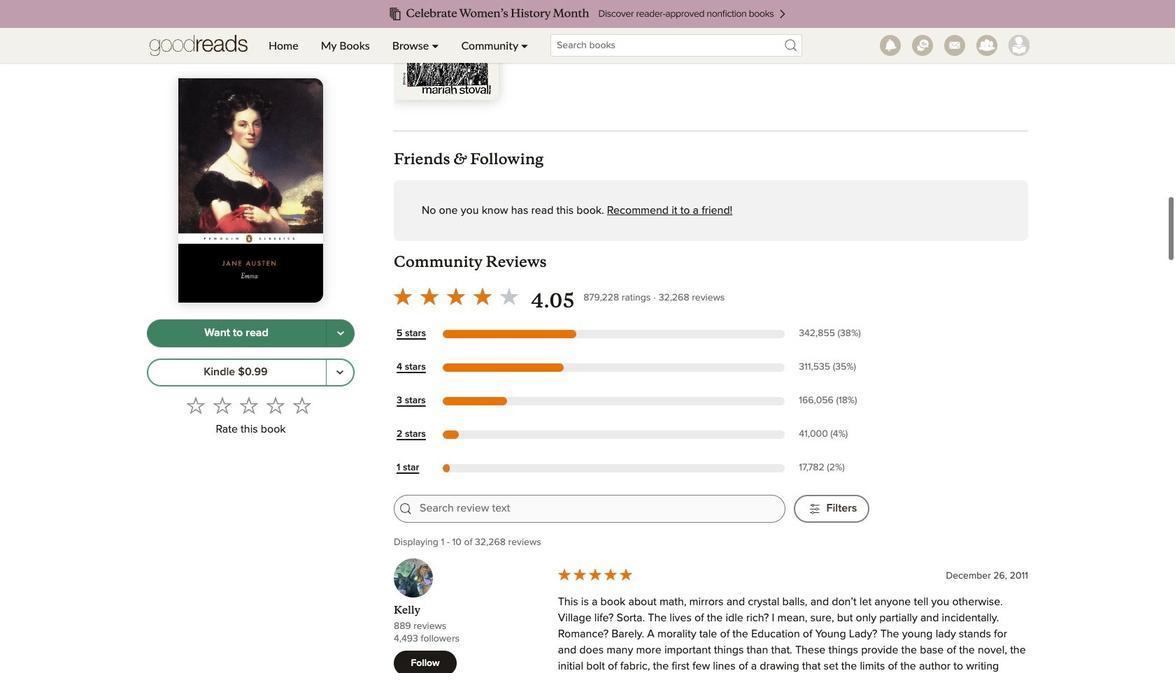 Task type: locate. For each thing, give the bounding box(es) containing it.
None search field
[[540, 34, 814, 57]]

number of ratings and percentage of total ratings element
[[796, 328, 870, 341], [796, 361, 870, 375], [796, 395, 870, 408], [796, 428, 870, 442], [796, 462, 870, 475]]

5 number of ratings and percentage of total ratings element from the top
[[796, 462, 870, 475]]

rate this book element
[[147, 392, 355, 441]]

879,228 ratings and 32,268 reviews figure
[[584, 289, 725, 306]]

advertisement element
[[394, 0, 831, 44]]

review by kelly element
[[394, 559, 1029, 674]]

rate 3 out of 5 image
[[240, 396, 258, 415]]

3 number of ratings and percentage of total ratings element from the top
[[796, 395, 870, 408]]

rate 4 out of 5 image
[[266, 396, 284, 415]]

profile image for kelly. image
[[394, 559, 433, 598]]

average rating of 4.05 stars. figure
[[390, 283, 584, 314]]

Search by book title or ISBN text field
[[551, 34, 803, 57]]

rate 5 out of 5 image
[[293, 396, 311, 415]]

rating 4.05 out of 5 image
[[390, 283, 523, 310]]

home image
[[150, 28, 248, 63]]

rate 2 out of 5 image
[[213, 396, 231, 415]]



Task type: vqa. For each thing, say whether or not it's contained in the screenshot.
1st The Number Of Ratings And Percentage Of Total Ratings element
yes



Task type: describe. For each thing, give the bounding box(es) containing it.
rate 1 out of 5 image
[[186, 396, 205, 415]]

celebrate women's history month with new nonfiction image
[[28, 0, 1148, 28]]

4 number of ratings and percentage of total ratings element from the top
[[796, 428, 870, 442]]

rating 0 out of 5 group
[[182, 392, 315, 419]]

1 number of ratings and percentage of total ratings element from the top
[[796, 328, 870, 341]]

rating 5 out of 5 image
[[557, 567, 634, 583]]

Search review text search field
[[420, 501, 777, 517]]

book cover image
[[394, 0, 499, 100]]

2 number of ratings and percentage of total ratings element from the top
[[796, 361, 870, 375]]



